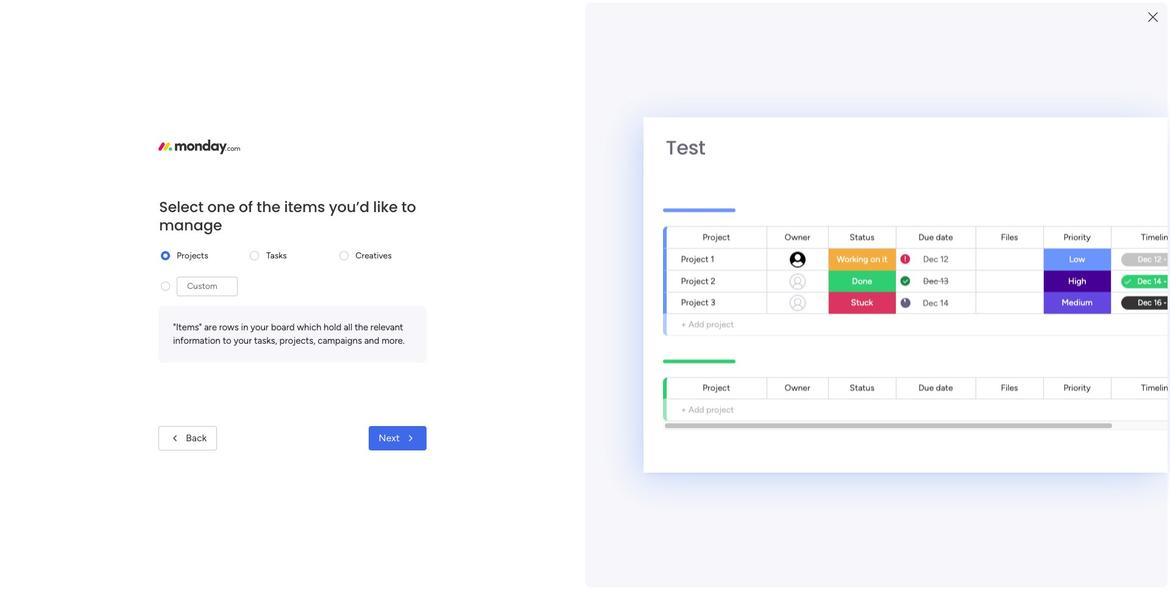 Task type: locate. For each thing, give the bounding box(es) containing it.
0 vertical spatial one
[[720, 7, 736, 18]]

1 vertical spatial priority
[[1064, 383, 1092, 393]]

templates inside button
[[1020, 424, 1064, 436]]

2 add from the top
[[689, 404, 705, 415]]

to
[[402, 197, 416, 217], [223, 335, 232, 346]]

1 vertical spatial owner
[[785, 383, 811, 393]]

dapulse x slim image
[[1098, 113, 1112, 127]]

files up the explore
[[1002, 383, 1019, 393]]

works
[[1074, 513, 1097, 523]]

templates right the explore
[[1020, 424, 1064, 436]]

1 vertical spatial status
[[850, 383, 875, 393]]

0 vertical spatial + add project
[[682, 319, 734, 329]]

are
[[204, 322, 217, 333]]

1 vertical spatial + add project
[[682, 404, 734, 415]]

boost your workflow in minutes with ready-made templates
[[940, 383, 1099, 409]]

your up made at the right bottom of the page
[[968, 383, 988, 394]]

files
[[1002, 232, 1019, 242], [1002, 383, 1019, 393]]

1 vertical spatial files
[[1002, 383, 1019, 393]]

creatives
[[356, 250, 392, 261]]

the inside select one of the items you'd like to manage
[[257, 197, 281, 217]]

1 vertical spatial the
[[355, 322, 368, 333]]

add
[[689, 319, 705, 329], [689, 404, 705, 415]]

management
[[293, 248, 352, 259]]

14th
[[645, 7, 663, 18]]

your
[[251, 322, 269, 333], [234, 335, 252, 346], [968, 383, 988, 394]]

0 vertical spatial project
[[707, 319, 734, 329]]

0 vertical spatial the
[[257, 197, 281, 217]]

2 horizontal spatial in
[[1033, 383, 1040, 394]]

+ add project
[[682, 319, 734, 329], [682, 404, 734, 415]]

your up the tasks,
[[251, 322, 269, 333]]

learn down getting
[[981, 513, 1002, 523]]

tasks
[[266, 250, 287, 261]]

project for project management
[[258, 248, 291, 259]]

owner
[[785, 232, 811, 242], [785, 383, 811, 393]]

in right register in the top of the page
[[711, 7, 718, 18]]

1 project from the top
[[707, 319, 734, 329]]

2 + from the top
[[682, 404, 687, 415]]

1 vertical spatial due date
[[919, 383, 954, 393]]

project
[[707, 319, 734, 329], [707, 404, 734, 415]]

1 priority from the top
[[1064, 232, 1092, 242]]

in for boost your workflow in minutes with ready-made templates
[[1033, 383, 1040, 394]]

0 vertical spatial to
[[402, 197, 416, 217]]

add to favorites image
[[382, 247, 394, 259]]

2 vertical spatial in
[[1033, 383, 1040, 394]]

app
[[1037, 215, 1054, 226]]

monday.com
[[1023, 513, 1072, 523]]

1 add from the top
[[689, 319, 705, 329]]

0 vertical spatial +
[[682, 319, 687, 329]]

0 vertical spatial date
[[937, 232, 954, 242]]

the right of
[[257, 197, 281, 217]]

1 vertical spatial date
[[937, 383, 954, 393]]

0 vertical spatial add
[[689, 319, 705, 329]]

0 vertical spatial timeline
[[1142, 232, 1171, 242]]

how
[[1004, 513, 1021, 523]]

learn inside the getting started learn how monday.com works
[[981, 513, 1002, 523]]

my workspaces
[[242, 357, 321, 370]]

in left minutes
[[1033, 383, 1040, 394]]

one inside select one of the items you'd like to manage
[[208, 197, 235, 217]]

+
[[682, 319, 687, 329], [682, 404, 687, 415]]

1 vertical spatial learn
[[981, 513, 1002, 523]]

1 vertical spatial project
[[707, 404, 734, 415]]

0 vertical spatial your
[[251, 322, 269, 333]]

1 vertical spatial timeline
[[1142, 383, 1171, 393]]

install our mobile app
[[964, 215, 1054, 226]]

select one of the items you'd like to manage
[[159, 197, 416, 235]]

0 vertical spatial status
[[850, 232, 875, 242]]

1 + from the top
[[682, 319, 687, 329]]

0 vertical spatial templates
[[996, 397, 1039, 409]]

1 vertical spatial due
[[919, 383, 934, 393]]

due date
[[919, 232, 954, 242], [919, 383, 954, 393]]

files down install our mobile app
[[1002, 232, 1019, 242]]

you'd
[[329, 197, 370, 217]]

register
[[675, 7, 709, 18]]

1 vertical spatial +
[[682, 404, 687, 415]]

update
[[242, 315, 279, 329]]

learn & get inspired
[[933, 464, 1021, 476]]

0 vertical spatial learn
[[933, 464, 957, 476]]

to down rows on the bottom left of page
[[223, 335, 232, 346]]

getting started learn how monday.com works
[[981, 499, 1097, 523]]

priority
[[1064, 232, 1092, 242], [1064, 383, 1092, 393]]

learn
[[933, 464, 957, 476], [981, 513, 1002, 523]]

1 owner from the top
[[785, 232, 811, 242]]

0 vertical spatial owner
[[785, 232, 811, 242]]

project for project 2
[[682, 276, 709, 286]]

one left of
[[208, 197, 235, 217]]

in
[[711, 7, 718, 18], [241, 322, 248, 333], [1033, 383, 1040, 394]]

in right open update feed (inbox) icon
[[241, 322, 248, 333]]

your inside boost your workflow in minutes with ready-made templates
[[968, 383, 988, 394]]

1 vertical spatial add
[[689, 404, 705, 415]]

1 horizontal spatial the
[[355, 322, 368, 333]]

2 due date from the top
[[919, 383, 954, 393]]

project 2
[[682, 276, 716, 286]]

public board image
[[240, 247, 254, 260]]

information
[[173, 335, 221, 346]]

complete
[[951, 117, 1000, 131]]

1 horizontal spatial to
[[402, 197, 416, 217]]

2 status from the top
[[850, 383, 875, 393]]

to right like
[[402, 197, 416, 217]]

one left 'click'
[[720, 7, 736, 18]]

0 horizontal spatial to
[[223, 335, 232, 346]]

inspired
[[986, 464, 1021, 476]]

campaigns
[[318, 335, 362, 346]]

2 vertical spatial your
[[968, 383, 988, 394]]

0 vertical spatial in
[[711, 7, 718, 18]]

0 horizontal spatial one
[[208, 197, 235, 217]]

the right all
[[355, 322, 368, 333]]

more.
[[382, 335, 405, 346]]

1 vertical spatial to
[[223, 335, 232, 346]]

0 horizontal spatial the
[[257, 197, 281, 217]]

hold
[[324, 322, 342, 333]]

1 horizontal spatial one
[[720, 7, 736, 18]]

2 project from the top
[[707, 404, 734, 415]]

manage
[[159, 215, 222, 235]]

2 owner from the top
[[785, 383, 811, 393]]

3
[[711, 297, 716, 308]]

timeline
[[1142, 232, 1171, 242], [1142, 383, 1171, 393]]

in inside boost your workflow in minutes with ready-made templates
[[1033, 383, 1040, 394]]

workflow
[[990, 383, 1030, 394]]

your down rows on the bottom left of page
[[234, 335, 252, 346]]

lottie animation element
[[588, 54, 931, 100]]

learn left &
[[933, 464, 957, 476]]

in for "items" are rows in your board which hold all the relevant information to your tasks, projects, campaigns and more.
[[241, 322, 248, 333]]

the
[[257, 197, 281, 217], [355, 322, 368, 333]]

1
[[711, 254, 715, 264]]

select
[[159, 197, 204, 217]]

status
[[850, 232, 875, 242], [850, 383, 875, 393]]

0 horizontal spatial in
[[241, 322, 248, 333]]

date
[[937, 232, 954, 242], [937, 383, 954, 393]]

0 vertical spatial due date
[[919, 232, 954, 242]]

0 vertical spatial due
[[919, 232, 934, 242]]

boost
[[940, 383, 966, 394]]

1 vertical spatial in
[[241, 322, 248, 333]]

2 priority from the top
[[1064, 383, 1092, 393]]

register in one click →
[[675, 7, 768, 18]]

one
[[720, 7, 736, 18], [208, 197, 235, 217]]

templates down workflow
[[996, 397, 1039, 409]]

1 vertical spatial templates
[[1020, 424, 1064, 436]]

in inside "items" are rows in your board which hold all the relevant information to your tasks, projects, campaigns and more.
[[241, 322, 248, 333]]

1 vertical spatial one
[[208, 197, 235, 217]]

projects,
[[280, 335, 316, 346]]

project inside "link"
[[258, 248, 291, 259]]

0 vertical spatial files
[[1002, 232, 1019, 242]]

due
[[919, 232, 934, 242], [919, 383, 934, 393]]

0 vertical spatial priority
[[1064, 232, 1092, 242]]

0 horizontal spatial learn
[[933, 464, 957, 476]]

templates
[[996, 397, 1039, 409], [1020, 424, 1064, 436]]

1 horizontal spatial learn
[[981, 513, 1002, 523]]

→
[[759, 7, 768, 18]]

project 3
[[682, 297, 716, 308]]

workspaces navigation
[[9, 143, 119, 163]]



Task type: describe. For each thing, give the bounding box(es) containing it.
✨ join us for our online conference dec 14th
[[474, 7, 663, 18]]

work management button
[[232, 380, 558, 434]]

to inside select one of the items you'd like to manage
[[402, 197, 416, 217]]

getting
[[981, 499, 1011, 510]]

back
[[186, 432, 207, 444]]

our
[[535, 7, 548, 18]]

tasks,
[[254, 335, 277, 346]]

1 date from the top
[[937, 232, 954, 242]]

project management link
[[235, 148, 406, 285]]

Custom text field
[[177, 277, 238, 296]]

us
[[509, 7, 518, 18]]

your
[[1003, 117, 1025, 131]]

update feed (inbox)
[[242, 315, 344, 329]]

explore
[[985, 424, 1018, 436]]

like
[[373, 197, 398, 217]]

register in one click → link
[[675, 7, 768, 18]]

click
[[738, 7, 756, 18]]

next button
[[369, 426, 427, 451]]

of
[[239, 197, 253, 217]]

minutes
[[1043, 383, 1078, 394]]

complete your profile
[[951, 117, 1060, 131]]

project for project 1
[[682, 254, 709, 264]]

workspaces
[[260, 357, 321, 370]]

2 files from the top
[[1002, 383, 1019, 393]]

relevant
[[371, 322, 404, 333]]

install
[[964, 215, 987, 226]]

our
[[990, 215, 1005, 226]]

project 1
[[682, 254, 715, 264]]

logo image
[[159, 140, 240, 154]]

2 due from the top
[[919, 383, 934, 393]]

made
[[969, 397, 993, 409]]

(inbox)
[[307, 315, 344, 329]]

"items"
[[173, 322, 202, 333]]

join
[[490, 7, 507, 18]]

work management
[[298, 410, 374, 421]]

2 + add project from the top
[[682, 404, 734, 415]]

explore templates
[[985, 424, 1064, 436]]

2 timeline from the top
[[1142, 383, 1171, 393]]

rows
[[219, 322, 239, 333]]

close my workspaces image
[[225, 356, 240, 371]]

open update feed (inbox) image
[[225, 315, 240, 329]]

1 files from the top
[[1002, 232, 1019, 242]]

2 date from the top
[[937, 383, 954, 393]]

work
[[298, 410, 318, 421]]

1 + add project from the top
[[682, 319, 734, 329]]

✨
[[476, 7, 487, 18]]

0
[[353, 316, 358, 327]]

my
[[242, 357, 258, 370]]

management
[[320, 410, 374, 421]]

1 due from the top
[[919, 232, 934, 242]]

feed
[[282, 315, 305, 329]]

projects
[[177, 250, 208, 261]]

test
[[666, 134, 706, 161]]

started
[[1013, 499, 1042, 510]]

templates image image
[[944, 288, 1105, 372]]

to inside "items" are rows in your board which hold all the relevant information to your tasks, projects, campaigns and more.
[[223, 335, 232, 346]]

next
[[379, 432, 400, 444]]

board
[[271, 322, 295, 333]]

install our mobile app link
[[964, 214, 1116, 228]]

templates inside boost your workflow in minutes with ready-made templates
[[996, 397, 1039, 409]]

all
[[344, 322, 353, 333]]

mobile
[[1007, 215, 1035, 226]]

getting started element
[[933, 487, 1116, 536]]

help center element
[[933, 545, 1116, 590]]

1 horizontal spatial in
[[711, 7, 718, 18]]

online
[[550, 7, 575, 18]]

1 timeline from the top
[[1142, 232, 1171, 242]]

which
[[297, 322, 322, 333]]

items
[[284, 197, 325, 217]]

explore templates button
[[940, 418, 1109, 443]]

and
[[364, 335, 380, 346]]

profile
[[1028, 117, 1060, 131]]

back button
[[159, 426, 217, 451]]

conference
[[577, 7, 624, 18]]

1 vertical spatial your
[[234, 335, 252, 346]]

"items" are rows in your board which hold all the relevant information to your tasks, projects, campaigns and more.
[[173, 322, 405, 346]]

2
[[711, 276, 716, 286]]

for
[[521, 7, 532, 18]]

with
[[1080, 383, 1099, 394]]

project management
[[258, 248, 352, 259]]

1 status from the top
[[850, 232, 875, 242]]

&
[[960, 464, 966, 476]]

dec
[[626, 7, 643, 18]]

project for project 3
[[682, 297, 709, 308]]

get
[[968, 464, 983, 476]]

1 due date from the top
[[919, 232, 954, 242]]

ready-
[[940, 397, 969, 409]]

the inside "items" are rows in your board which hold all the relevant information to your tasks, projects, campaigns and more.
[[355, 322, 368, 333]]



Task type: vqa. For each thing, say whether or not it's contained in the screenshot.
the topmost the templates
yes



